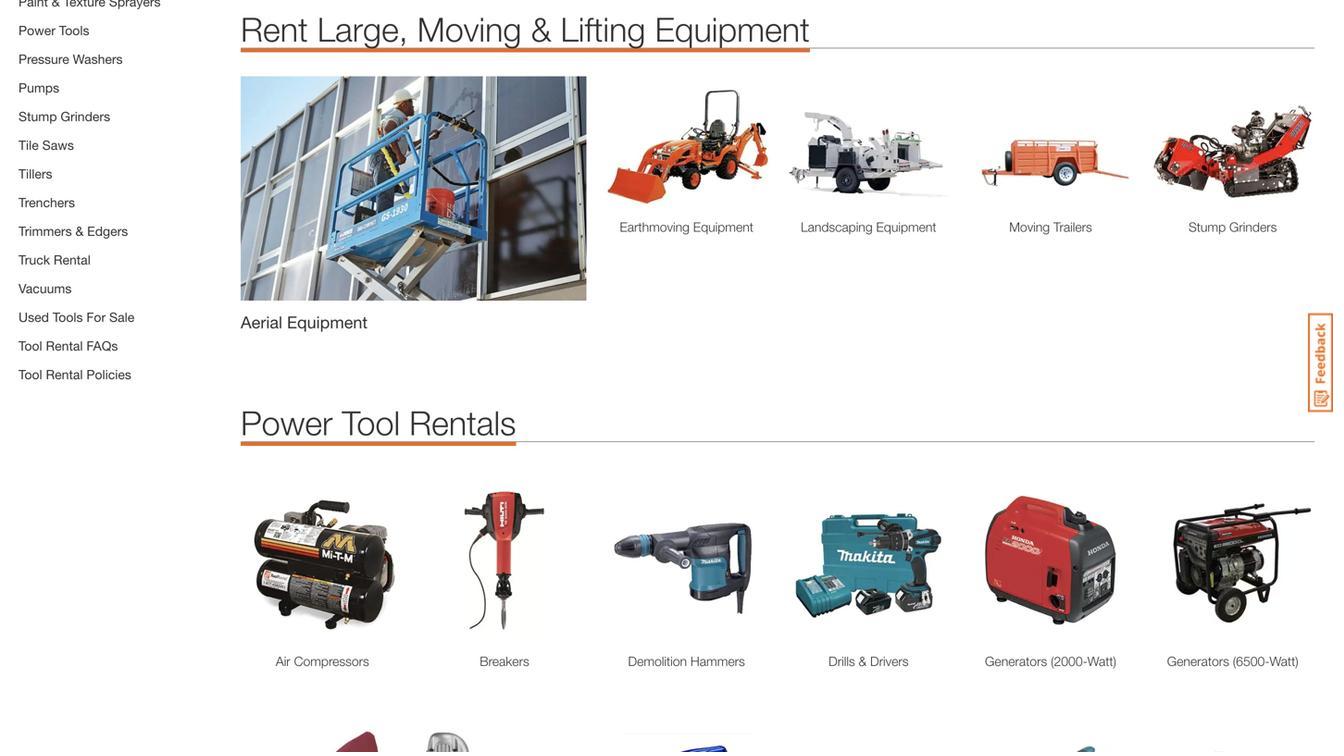 Task type: describe. For each thing, give the bounding box(es) containing it.
truck
[[19, 252, 50, 268]]

air
[[276, 654, 291, 670]]

2 vertical spatial tool
[[342, 403, 400, 443]]

air compressors
[[276, 654, 369, 670]]

demolition
[[628, 654, 687, 670]]

1 horizontal spatial grinders
[[1230, 220, 1277, 235]]

power for power tool rentals
[[241, 403, 333, 443]]

rent earthmoving equipment image
[[605, 86, 769, 209]]

air compressors link
[[241, 653, 404, 672]]

rental for tool rental policies
[[46, 367, 83, 382]]

rent
[[241, 9, 308, 49]]

rent generators (2000-watts) image
[[969, 480, 1133, 643]]

trenchers link
[[19, 195, 75, 210]]

rental for tool rental faqs
[[46, 338, 83, 354]]

used tools for sale
[[19, 310, 134, 325]]

tool rental policies
[[19, 367, 131, 382]]

1 vertical spatial moving
[[1010, 220, 1050, 235]]

earthmoving
[[620, 220, 690, 235]]

1 horizontal spatial stump grinders
[[1189, 220, 1277, 235]]

washers
[[73, 51, 123, 67]]

0 horizontal spatial stump grinders link
[[19, 109, 110, 124]]

landscaping equipment
[[801, 220, 937, 235]]

rent aerial equipment image
[[241, 77, 586, 301]]

& for trimmers & edgers
[[75, 224, 84, 239]]

tillers link
[[19, 166, 52, 181]]

breakers
[[480, 654, 529, 670]]

generators (6500-watt) link
[[1151, 653, 1315, 672]]

sale
[[109, 310, 134, 325]]

vacuums
[[19, 281, 72, 296]]

trimmers & edgers
[[19, 224, 128, 239]]

landscaping equipment link
[[787, 218, 951, 237]]

drills & drivers link
[[787, 653, 951, 672]]

aerial
[[241, 313, 282, 332]]

0 vertical spatial stump grinders
[[19, 109, 110, 124]]

lifting
[[561, 9, 646, 49]]

demolition hammers
[[628, 654, 745, 670]]

power tools
[[19, 23, 89, 38]]

pressure
[[19, 51, 69, 67]]

for
[[86, 310, 106, 325]]

(2000-
[[1051, 654, 1088, 670]]

tool rental faqs
[[19, 338, 118, 354]]

1 horizontal spatial stump grinders link
[[1151, 218, 1315, 237]]

rent air compressors image
[[241, 480, 404, 643]]

pressure washers link
[[19, 51, 123, 67]]

rent drills & drivers image
[[787, 480, 951, 643]]

hammers
[[691, 654, 745, 670]]

moving trailers
[[1010, 220, 1092, 235]]

pressure washers
[[19, 51, 123, 67]]

edgers
[[87, 224, 128, 239]]

landscaping
[[801, 220, 873, 235]]

equipment for earthmoving equipment
[[693, 220, 754, 235]]

tool for tool rental faqs
[[19, 338, 42, 354]]

1 vertical spatial stump
[[1189, 220, 1226, 235]]

tool rental policies link
[[19, 367, 131, 382]]

tools for power
[[59, 23, 89, 38]]

trailers
[[1054, 220, 1092, 235]]

rent stump grinders image
[[1151, 86, 1315, 209]]

trenchers
[[19, 195, 75, 210]]

compressors
[[294, 654, 369, 670]]

rent nailers image
[[423, 718, 586, 753]]

tile
[[19, 137, 39, 153]]

1 horizontal spatial &
[[531, 9, 551, 49]]

tools for used
[[53, 310, 83, 325]]

pumps
[[19, 80, 59, 95]]

aerial equipment link
[[241, 77, 586, 335]]



Task type: vqa. For each thing, say whether or not it's contained in the screenshot.
the left Stump Grinders link
yes



Task type: locate. For each thing, give the bounding box(es) containing it.
stump down rent stump grinders image
[[1189, 220, 1226, 235]]

0 vertical spatial tools
[[59, 23, 89, 38]]

vacuums link
[[19, 281, 72, 296]]

stump grinders link down rent stump grinders image
[[1151, 218, 1315, 237]]

1 vertical spatial power
[[241, 403, 333, 443]]

rent saws image
[[969, 718, 1133, 753]]

0 horizontal spatial &
[[75, 224, 84, 239]]

1 horizontal spatial moving
[[1010, 220, 1050, 235]]

pumps link
[[19, 80, 59, 95]]

tile saws
[[19, 137, 74, 153]]

1 watt) from the left
[[1088, 654, 1117, 670]]

rental down tool rental faqs link
[[46, 367, 83, 382]]

truck rental link
[[19, 252, 91, 268]]

stump grinders up saws
[[19, 109, 110, 124]]

& left 'lifting'
[[531, 9, 551, 49]]

1 vertical spatial tools
[[53, 310, 83, 325]]

1 horizontal spatial watt)
[[1270, 654, 1299, 670]]

stump down the pumps
[[19, 109, 57, 124]]

stump grinders down rent stump grinders image
[[1189, 220, 1277, 235]]

2 watt) from the left
[[1270, 654, 1299, 670]]

rent moving trailers image
[[969, 86, 1133, 209]]

0 vertical spatial grinders
[[61, 109, 110, 124]]

stump grinders link
[[19, 109, 110, 124], [1151, 218, 1315, 237]]

aerial equipment
[[241, 313, 368, 332]]

earthmoving equipment
[[620, 220, 754, 235]]

generators left (2000-
[[985, 654, 1048, 670]]

generators inside generators (2000-watt) link
[[985, 654, 1048, 670]]

saws
[[42, 137, 74, 153]]

rental for truck rental
[[54, 252, 91, 268]]

0 horizontal spatial grinders
[[61, 109, 110, 124]]

1 vertical spatial stump grinders
[[1189, 220, 1277, 235]]

stump grinders
[[19, 109, 110, 124], [1189, 220, 1277, 235]]

1 vertical spatial &
[[75, 224, 84, 239]]

& inside the drills & drivers link
[[859, 654, 867, 670]]

breakers link
[[423, 653, 586, 672]]

rent demolition hammers image
[[605, 480, 769, 643]]

generators for generators (2000-watt)
[[985, 654, 1048, 670]]

0 horizontal spatial moving
[[417, 9, 522, 49]]

power for power tools
[[19, 23, 55, 38]]

policies
[[86, 367, 131, 382]]

tool left rentals
[[342, 403, 400, 443]]

rentals
[[409, 403, 516, 443]]

0 vertical spatial rental
[[54, 252, 91, 268]]

drivers
[[870, 654, 909, 670]]

rental down the trimmers & edgers in the top left of the page
[[54, 252, 91, 268]]

2 horizontal spatial &
[[859, 654, 867, 670]]

trimmers & edgers link
[[19, 224, 128, 239]]

used tools for sale link
[[19, 310, 134, 325]]

rental up tool rental policies link
[[46, 338, 83, 354]]

&
[[531, 9, 551, 49], [75, 224, 84, 239], [859, 654, 867, 670]]

faqs
[[86, 338, 118, 354]]

1 horizontal spatial power
[[241, 403, 333, 443]]

large,
[[317, 9, 408, 49]]

equipment for landscaping equipment
[[876, 220, 937, 235]]

tool down used
[[19, 338, 42, 354]]

generators
[[985, 654, 1048, 670], [1167, 654, 1230, 670]]

2 generators from the left
[[1167, 654, 1230, 670]]

grinders up saws
[[61, 109, 110, 124]]

watt) for (2000-
[[1088, 654, 1117, 670]]

used
[[19, 310, 49, 325]]

watt) up "rent saws" image
[[1088, 654, 1117, 670]]

0 vertical spatial stump
[[19, 109, 57, 124]]

moving
[[417, 9, 522, 49], [1010, 220, 1050, 235]]

0 vertical spatial &
[[531, 9, 551, 49]]

tools
[[59, 23, 89, 38], [53, 310, 83, 325]]

rental
[[54, 252, 91, 268], [46, 338, 83, 354], [46, 367, 83, 382]]

grinders
[[61, 109, 110, 124], [1230, 220, 1277, 235]]

demolition hammers link
[[605, 653, 769, 672]]

rent handheld sanders image
[[241, 718, 404, 753]]

0 vertical spatial tool
[[19, 338, 42, 354]]

power
[[19, 23, 55, 38], [241, 403, 333, 443]]

stump
[[19, 109, 57, 124], [1189, 220, 1226, 235]]

tool
[[19, 338, 42, 354], [19, 367, 42, 382], [342, 403, 400, 443]]

stump grinders link up saws
[[19, 109, 110, 124]]

0 horizontal spatial generators
[[985, 654, 1048, 670]]

rent breakers image
[[423, 480, 586, 643]]

tools left for
[[53, 310, 83, 325]]

drills
[[829, 654, 855, 670]]

moving trailers link
[[969, 218, 1133, 237]]

earthmoving equipment link
[[605, 218, 769, 237]]

generators (2000-watt) link
[[969, 653, 1133, 672]]

generators for generators (6500-watt)
[[1167, 654, 1230, 670]]

0 horizontal spatial watt)
[[1088, 654, 1117, 670]]

0 horizontal spatial stump grinders
[[19, 109, 110, 124]]

rent generators (6500 watts) image
[[1151, 480, 1315, 643]]

0 vertical spatial power
[[19, 23, 55, 38]]

1 generators from the left
[[985, 654, 1048, 670]]

tile saws link
[[19, 137, 74, 153]]

trimmers
[[19, 224, 72, 239]]

tool for tool rental policies
[[19, 367, 42, 382]]

0 horizontal spatial power
[[19, 23, 55, 38]]

0 vertical spatial moving
[[417, 9, 522, 49]]

0 vertical spatial stump grinders link
[[19, 109, 110, 124]]

tillers
[[19, 166, 52, 181]]

0 horizontal spatial stump
[[19, 109, 57, 124]]

& right drills
[[859, 654, 867, 670]]

power tool rentals
[[241, 403, 516, 443]]

generators inside generators (6500-watt) link
[[1167, 654, 1230, 670]]

watt) up rent tile saws image
[[1270, 654, 1299, 670]]

& left 'edgers' at top
[[75, 224, 84, 239]]

drills & drivers
[[829, 654, 909, 670]]

rent paint sprayers image
[[605, 718, 769, 753]]

generators (6500-watt)
[[1167, 654, 1299, 670]]

(6500-
[[1233, 654, 1270, 670]]

1 horizontal spatial generators
[[1167, 654, 1230, 670]]

generators (2000-watt)
[[985, 654, 1117, 670]]

1 vertical spatial grinders
[[1230, 220, 1277, 235]]

grinders down rent stump grinders image
[[1230, 220, 1277, 235]]

& for drills & drivers
[[859, 654, 867, 670]]

rent tile saws image
[[1151, 718, 1315, 753]]

rent large, moving & lifting equipment
[[241, 9, 810, 49]]

1 horizontal spatial stump
[[1189, 220, 1226, 235]]

power tools link
[[19, 23, 89, 38]]

equipment for aerial equipment
[[287, 313, 368, 332]]

tool rental faqs link
[[19, 338, 118, 354]]

generators left the (6500-
[[1167, 654, 1230, 670]]

1 vertical spatial stump grinders link
[[1151, 218, 1315, 237]]

tool down tool rental faqs link
[[19, 367, 42, 382]]

2 vertical spatial &
[[859, 654, 867, 670]]

1 vertical spatial tool
[[19, 367, 42, 382]]

2 vertical spatial rental
[[46, 367, 83, 382]]

watt)
[[1088, 654, 1117, 670], [1270, 654, 1299, 670]]

equipment
[[655, 9, 810, 49], [693, 220, 754, 235], [876, 220, 937, 235], [287, 313, 368, 332]]

truck rental
[[19, 252, 91, 268]]

tools up the 'pressure washers'
[[59, 23, 89, 38]]

1 vertical spatial rental
[[46, 338, 83, 354]]

feedback link image
[[1308, 313, 1333, 413]]

rent landscaping equipment image
[[787, 86, 951, 209]]

watt) for (6500-
[[1270, 654, 1299, 670]]



